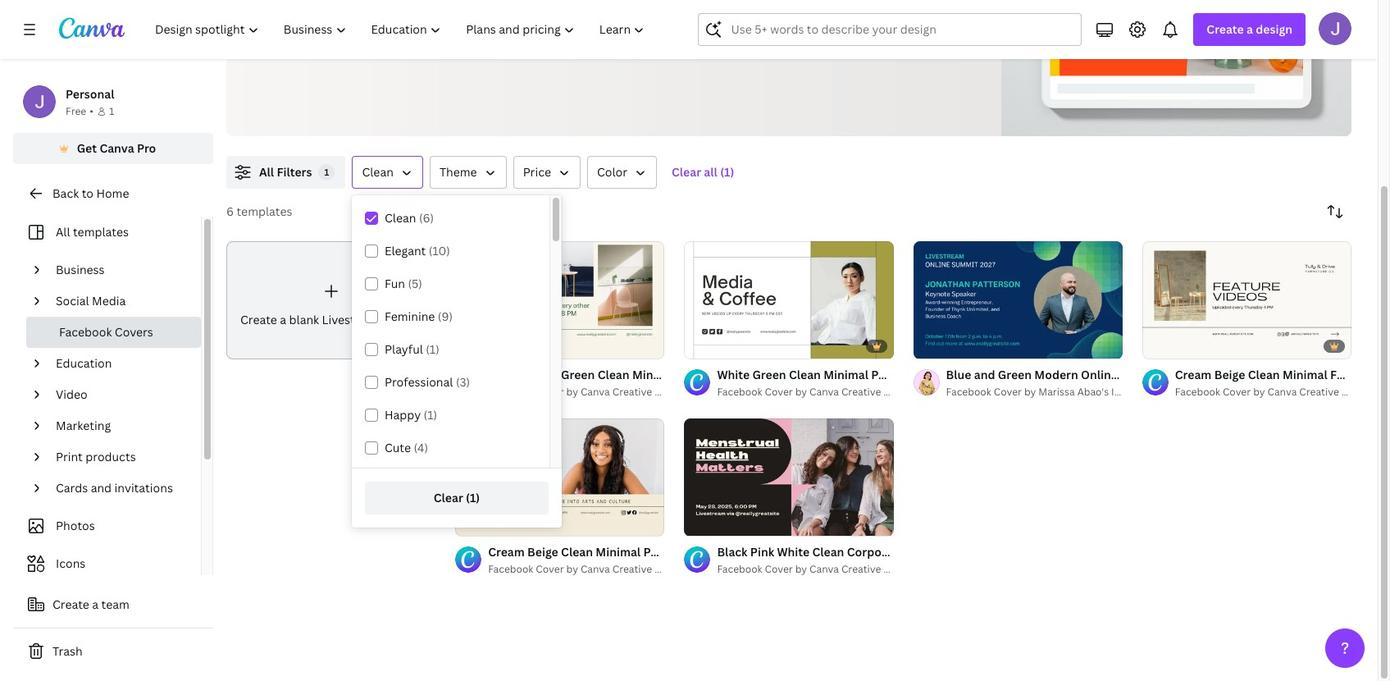 Task type: locate. For each thing, give the bounding box(es) containing it.
cards
[[56, 480, 88, 495]]

create a design
[[1207, 21, 1293, 37]]

clean button
[[352, 156, 423, 189]]

by
[[567, 385, 578, 399], [796, 385, 808, 399], [1025, 385, 1037, 399], [1254, 385, 1266, 399], [567, 562, 578, 576], [796, 562, 808, 576]]

facebook for white green clean minimal personal podcast livestream facebook cover image
[[717, 385, 763, 399]]

a for blank
[[280, 312, 286, 327]]

0 horizontal spatial create
[[53, 596, 89, 612]]

(1)
[[721, 164, 735, 180], [426, 341, 440, 357], [424, 407, 437, 423], [466, 490, 480, 505]]

clean left (6)
[[385, 210, 416, 226]]

studio for white green clean minimal personal podcast livestream facebook cover image
[[884, 385, 915, 399]]

all inside 'link'
[[56, 224, 70, 239]]

1 horizontal spatial all
[[259, 164, 274, 180]]

cover for white green clean minimal personal podcast livestream facebook cover image
[[765, 385, 793, 399]]

print
[[56, 449, 83, 464]]

theme
[[440, 164, 477, 180]]

by for cream beige clean minimal furniture store livestream facebook cover image
[[1254, 385, 1266, 399]]

1 vertical spatial covers
[[115, 324, 153, 340]]

fun
[[385, 276, 405, 291]]

0 vertical spatial covers
[[517, 20, 561, 38]]

2 vertical spatial a
[[92, 596, 99, 612]]

and
[[91, 480, 112, 495]]

creative
[[613, 385, 652, 399], [842, 385, 882, 399], [1300, 385, 1340, 399], [613, 562, 652, 576], [842, 562, 882, 576]]

templates down back to home
[[73, 224, 129, 239]]

invitations
[[114, 480, 173, 495]]

social
[[56, 293, 89, 308]]

1 horizontal spatial clear
[[672, 164, 702, 180]]

a inside dropdown button
[[1247, 21, 1254, 37]]

1 vertical spatial templates
[[237, 203, 292, 219]]

facebook cover by canva creative studio
[[488, 385, 686, 399], [717, 385, 915, 399], [1176, 385, 1373, 399], [488, 562, 686, 576], [717, 562, 915, 576]]

facebook cover by marissa abao's images link
[[947, 384, 1145, 400]]

clear for clear (1)
[[434, 490, 463, 505]]

cover for cream beige green clean minimal furniture store livestream facebook cover image
[[536, 385, 564, 399]]

2 vertical spatial create
[[53, 596, 89, 612]]

1 horizontal spatial create
[[240, 312, 277, 327]]

0 horizontal spatial all
[[56, 224, 70, 239]]

studio for the black pink white clean corporate period education facebook cover image in the bottom of the page
[[884, 562, 915, 576]]

design inside create a design dropdown button
[[1256, 21, 1293, 37]]

facebook cover by canva creative studio link
[[488, 384, 686, 400], [717, 384, 915, 400], [1176, 384, 1373, 400], [488, 561, 686, 577], [717, 561, 915, 577]]

studio
[[655, 385, 686, 399], [884, 385, 915, 399], [1342, 385, 1373, 399], [655, 562, 686, 576], [884, 562, 915, 576]]

1 horizontal spatial templates
[[237, 203, 292, 219]]

a
[[1247, 21, 1254, 37], [280, 312, 286, 327], [92, 596, 99, 612]]

all filters
[[259, 164, 312, 180]]

1 livestream facebook covers templates image from the left
[[1002, 0, 1352, 136]]

1 horizontal spatial design
[[1256, 21, 1293, 37]]

images
[[1112, 385, 1145, 399]]

6 templates
[[226, 203, 292, 219]]

livestream inside create a blank livestream facebook cover element
[[322, 312, 383, 327]]

templates right the 6
[[237, 203, 292, 219]]

your
[[653, 20, 682, 38]]

2 horizontal spatial templates
[[564, 20, 628, 38]]

team
[[101, 596, 130, 612]]

1 right •
[[109, 104, 114, 118]]

0 vertical spatial livestream
[[380, 20, 450, 38]]

livestream for quality
[[380, 20, 450, 38]]

templates inside 'link'
[[73, 224, 129, 239]]

0 vertical spatial a
[[1247, 21, 1254, 37]]

•
[[90, 104, 93, 118]]

all left filters
[[259, 164, 274, 180]]

(3)
[[456, 374, 470, 390]]

1 vertical spatial 1
[[325, 166, 329, 178]]

clean inside button
[[362, 164, 394, 180]]

0 vertical spatial all
[[259, 164, 274, 180]]

create for create a team
[[53, 596, 89, 612]]

blank
[[289, 312, 319, 327]]

all
[[259, 164, 274, 180], [56, 224, 70, 239]]

feminine
[[385, 309, 435, 324]]

design left jacob simon icon
[[1256, 21, 1293, 37]]

clean for clean
[[362, 164, 394, 180]]

create inside dropdown button
[[1207, 21, 1244, 37]]

print products
[[56, 449, 136, 464]]

canva for cream beige clean minimal personal podcast livestream facebook cover image
[[581, 562, 610, 576]]

2 horizontal spatial create
[[1207, 21, 1244, 37]]

products
[[86, 449, 136, 464]]

clear for clear all (1)
[[672, 164, 702, 180]]

livestream right quality
[[380, 20, 450, 38]]

cream beige clean minimal furniture store livestream facebook cover image
[[1143, 241, 1352, 359]]

design
[[716, 20, 757, 38], [1256, 21, 1293, 37]]

2 livestream facebook covers templates image from the left
[[1051, 0, 1304, 76]]

0 horizontal spatial a
[[92, 596, 99, 612]]

(10)
[[429, 243, 450, 258]]

canva for cream beige green clean minimal furniture store livestream facebook cover image
[[581, 385, 610, 399]]

facebook
[[453, 20, 514, 38], [386, 312, 439, 327], [59, 324, 112, 340], [488, 385, 534, 399], [717, 385, 763, 399], [947, 385, 992, 399], [1176, 385, 1221, 399], [488, 562, 534, 576], [717, 562, 763, 576]]

facebook cover by canva creative studio link for cream beige clean minimal furniture store livestream facebook cover image
[[1176, 384, 1373, 400]]

all templates
[[56, 224, 129, 239]]

templates left for
[[564, 20, 628, 38]]

1 vertical spatial livestream
[[322, 312, 383, 327]]

cover for cream beige clean minimal personal podcast livestream facebook cover image
[[536, 562, 564, 576]]

(5)
[[408, 276, 422, 291]]

canva for white green clean minimal personal podcast livestream facebook cover image
[[810, 385, 839, 399]]

0 vertical spatial create
[[1207, 21, 1244, 37]]

0 vertical spatial clear
[[672, 164, 702, 180]]

canva for the black pink white clean corporate period education facebook cover image in the bottom of the page
[[810, 562, 839, 576]]

cover
[[442, 312, 475, 327], [536, 385, 564, 399], [765, 385, 793, 399], [994, 385, 1022, 399], [1223, 385, 1251, 399], [536, 562, 564, 576], [765, 562, 793, 576]]

2 vertical spatial templates
[[73, 224, 129, 239]]

templates
[[564, 20, 628, 38], [237, 203, 292, 219], [73, 224, 129, 239]]

color button
[[587, 156, 657, 189]]

0 horizontal spatial templates
[[73, 224, 129, 239]]

facebook for cream beige clean minimal personal podcast livestream facebook cover image
[[488, 562, 534, 576]]

cute
[[385, 440, 411, 455]]

get canva pro
[[77, 140, 156, 156]]

facebook cover by canva creative studio for white green clean minimal personal podcast livestream facebook cover image
[[717, 385, 915, 399]]

cards and invitations link
[[49, 472, 191, 504]]

1 vertical spatial clear
[[434, 490, 463, 505]]

education link
[[49, 348, 191, 379]]

create for create a design
[[1207, 21, 1244, 37]]

cute (4)
[[385, 440, 428, 455]]

studio for cream beige clean minimal personal podcast livestream facebook cover image
[[655, 562, 686, 576]]

all down back
[[56, 224, 70, 239]]

playful
[[385, 341, 423, 357]]

0 vertical spatial templates
[[564, 20, 628, 38]]

top level navigation element
[[144, 13, 659, 46]]

media
[[92, 293, 126, 308]]

personal
[[66, 86, 114, 102]]

facebook for cream beige clean minimal furniture store livestream facebook cover image
[[1176, 385, 1221, 399]]

by for blue and green modern online summit livestream facebook cover image
[[1025, 385, 1037, 399]]

templates for 6 templates
[[237, 203, 292, 219]]

livestream right blank
[[322, 312, 383, 327]]

by for cream beige green clean minimal furniture store livestream facebook cover image
[[567, 385, 578, 399]]

cover for blue and green modern online summit livestream facebook cover image
[[994, 385, 1022, 399]]

white green clean minimal personal podcast livestream facebook cover image
[[685, 241, 894, 359]]

0 vertical spatial 1
[[109, 104, 114, 118]]

a inside button
[[92, 596, 99, 612]]

1 vertical spatial clean
[[385, 210, 416, 226]]

all for all filters
[[259, 164, 274, 180]]

trash link
[[13, 635, 213, 668]]

all for all templates
[[56, 224, 70, 239]]

design right next
[[716, 20, 757, 38]]

1 vertical spatial a
[[280, 312, 286, 327]]

livestream
[[380, 20, 450, 38], [322, 312, 383, 327]]

0 vertical spatial clean
[[362, 164, 394, 180]]

(4)
[[414, 440, 428, 455]]

2 horizontal spatial a
[[1247, 21, 1254, 37]]

clear
[[672, 164, 702, 180], [434, 490, 463, 505]]

back to home
[[53, 185, 129, 201]]

facebook covers
[[59, 324, 153, 340]]

0 horizontal spatial clear
[[434, 490, 463, 505]]

livestream for blank
[[322, 312, 383, 327]]

1 vertical spatial create
[[240, 312, 277, 327]]

create inside button
[[53, 596, 89, 612]]

all
[[704, 164, 718, 180]]

1 vertical spatial all
[[56, 224, 70, 239]]

facebook cover by canva creative studio for cream beige green clean minimal furniture store livestream facebook cover image
[[488, 385, 686, 399]]

canva
[[100, 140, 134, 156], [581, 385, 610, 399], [810, 385, 839, 399], [1268, 385, 1298, 399], [581, 562, 610, 576], [810, 562, 839, 576]]

1 filter options selected element
[[319, 164, 335, 181]]

facebook cover by canva creative studio for cream beige clean minimal furniture store livestream facebook cover image
[[1176, 385, 1373, 399]]

1 horizontal spatial a
[[280, 312, 286, 327]]

clean right the 1 filter options selected element
[[362, 164, 394, 180]]

creative for the black pink white clean corporate period education facebook cover image in the bottom of the page
[[842, 562, 882, 576]]

(9)
[[438, 309, 453, 324]]

livestream facebook covers templates image
[[1002, 0, 1352, 136], [1051, 0, 1304, 76]]

1 right filters
[[325, 166, 329, 178]]

create
[[1207, 21, 1244, 37], [240, 312, 277, 327], [53, 596, 89, 612]]

studio for cream beige clean minimal furniture store livestream facebook cover image
[[1342, 385, 1373, 399]]

elegant
[[385, 243, 426, 258]]

None search field
[[699, 13, 1083, 46]]



Task type: describe. For each thing, give the bounding box(es) containing it.
facebook cover by canva creative studio link for cream beige green clean minimal furniture store livestream facebook cover image
[[488, 384, 686, 400]]

free
[[66, 104, 86, 118]]

abao's
[[1078, 385, 1109, 399]]

elegant (10)
[[385, 243, 450, 258]]

print products link
[[49, 441, 191, 472]]

business
[[56, 262, 105, 277]]

playful (1)
[[385, 341, 440, 357]]

create a blank livestream facebook cover link
[[226, 241, 475, 359]]

Search search field
[[731, 14, 1072, 45]]

clear all (1) button
[[664, 156, 743, 189]]

clear all (1)
[[672, 164, 735, 180]]

price
[[523, 164, 551, 180]]

canva inside button
[[100, 140, 134, 156]]

fun (5)
[[385, 276, 422, 291]]

cover for the black pink white clean corporate period education facebook cover image in the bottom of the page
[[765, 562, 793, 576]]

facebook for the black pink white clean corporate period education facebook cover image in the bottom of the page
[[717, 562, 763, 576]]

marketing
[[56, 417, 111, 433]]

creative for cream beige green clean minimal furniture store livestream facebook cover image
[[613, 385, 652, 399]]

1 horizontal spatial covers
[[517, 20, 561, 38]]

create a blank livestream facebook cover element
[[226, 241, 475, 359]]

marketing link
[[49, 410, 191, 441]]

high
[[303, 20, 330, 38]]

video
[[56, 386, 87, 402]]

blue and green modern online summit livestream facebook cover image
[[914, 241, 1123, 359]]

happy (1)
[[385, 407, 437, 423]]

a for design
[[1247, 21, 1254, 37]]

facebook cover by canva creative studio link for white green clean minimal personal podcast livestream facebook cover image
[[717, 384, 915, 400]]

facebook for blue and green modern online summit livestream facebook cover image
[[947, 385, 992, 399]]

social media link
[[49, 285, 191, 317]]

home
[[96, 185, 129, 201]]

all templates link
[[23, 216, 191, 248]]

(1) for playful (1)
[[426, 341, 440, 357]]

back
[[53, 185, 79, 201]]

icons link
[[23, 548, 191, 579]]

studio for cream beige green clean minimal furniture store livestream facebook cover image
[[655, 385, 686, 399]]

create a design button
[[1194, 13, 1306, 46]]

creative for cream beige clean minimal furniture store livestream facebook cover image
[[1300, 385, 1340, 399]]

0 horizontal spatial 1
[[109, 104, 114, 118]]

facebook cover by canva creative studio for the black pink white clean corporate period education facebook cover image in the bottom of the page
[[717, 562, 915, 576]]

photos link
[[23, 510, 191, 541]]

6
[[226, 203, 234, 219]]

cover for cream beige clean minimal furniture store livestream facebook cover image
[[1223, 385, 1251, 399]]

cream beige clean minimal personal podcast livestream facebook cover image
[[456, 418, 665, 536]]

create a team button
[[13, 588, 213, 621]]

(1) for happy (1)
[[424, 407, 437, 423]]

0 horizontal spatial design
[[716, 20, 757, 38]]

facebook for cream beige green clean minimal furniture store livestream facebook cover image
[[488, 385, 534, 399]]

icons
[[56, 555, 86, 571]]

clear (1)
[[434, 490, 480, 505]]

cream beige green clean minimal furniture store livestream facebook cover image
[[456, 241, 665, 359]]

get canva pro button
[[13, 133, 213, 164]]

free •
[[66, 104, 93, 118]]

facebook cover by canva creative studio link for the black pink white clean corporate period education facebook cover image in the bottom of the page
[[717, 561, 915, 577]]

(6)
[[419, 210, 434, 226]]

Sort by button
[[1319, 195, 1352, 228]]

clean (6)
[[385, 210, 434, 226]]

canva for cream beige clean minimal furniture store livestream facebook cover image
[[1268, 385, 1298, 399]]

0 horizontal spatial covers
[[115, 324, 153, 340]]

next
[[685, 20, 713, 38]]

photos
[[56, 518, 95, 533]]

for
[[631, 20, 650, 38]]

quality
[[333, 20, 377, 38]]

to
[[82, 185, 93, 201]]

get
[[77, 140, 97, 156]]

cards and invitations
[[56, 480, 173, 495]]

trash
[[53, 643, 83, 659]]

by for the black pink white clean corporate period education facebook cover image in the bottom of the page
[[796, 562, 808, 576]]

pro
[[137, 140, 156, 156]]

color
[[597, 164, 628, 180]]

theme button
[[430, 156, 507, 189]]

clean for clean (6)
[[385, 210, 416, 226]]

by for white green clean minimal personal podcast livestream facebook cover image
[[796, 385, 808, 399]]

1 horizontal spatial 1
[[325, 166, 329, 178]]

facebook cover by marissa abao's images
[[947, 385, 1145, 399]]

happy
[[385, 407, 421, 423]]

browse
[[253, 20, 300, 38]]

price button
[[513, 156, 581, 189]]

by for cream beige clean minimal personal podcast livestream facebook cover image
[[567, 562, 578, 576]]

creative for white green clean minimal personal podcast livestream facebook cover image
[[842, 385, 882, 399]]

facebook cover by canva creative studio link for cream beige clean minimal personal podcast livestream facebook cover image
[[488, 561, 686, 577]]

filters
[[277, 164, 312, 180]]

create for create a blank livestream facebook cover
[[240, 312, 277, 327]]

create a blank livestream facebook cover
[[240, 312, 475, 327]]

a for team
[[92, 596, 99, 612]]

professional (3)
[[385, 374, 470, 390]]

back to home link
[[13, 177, 213, 210]]

feminine (9)
[[385, 309, 453, 324]]

(1) for clear (1)
[[466, 490, 480, 505]]

business link
[[49, 254, 191, 285]]

templates for all templates
[[73, 224, 129, 239]]

professional
[[385, 374, 453, 390]]

jacob simon image
[[1319, 12, 1352, 45]]

browse high quality livestream facebook covers templates for your next design
[[253, 20, 757, 38]]

video link
[[49, 379, 191, 410]]

creative for cream beige clean minimal personal podcast livestream facebook cover image
[[613, 562, 652, 576]]

marissa
[[1039, 385, 1075, 399]]

black pink white clean corporate period education facebook cover image
[[685, 418, 894, 536]]

social media
[[56, 293, 126, 308]]

create a team
[[53, 596, 130, 612]]

education
[[56, 355, 112, 371]]

clear (1) button
[[365, 482, 549, 514]]

facebook cover by canva creative studio for cream beige clean minimal personal podcast livestream facebook cover image
[[488, 562, 686, 576]]



Task type: vqa. For each thing, say whether or not it's contained in the screenshot.
the Color at top left
yes



